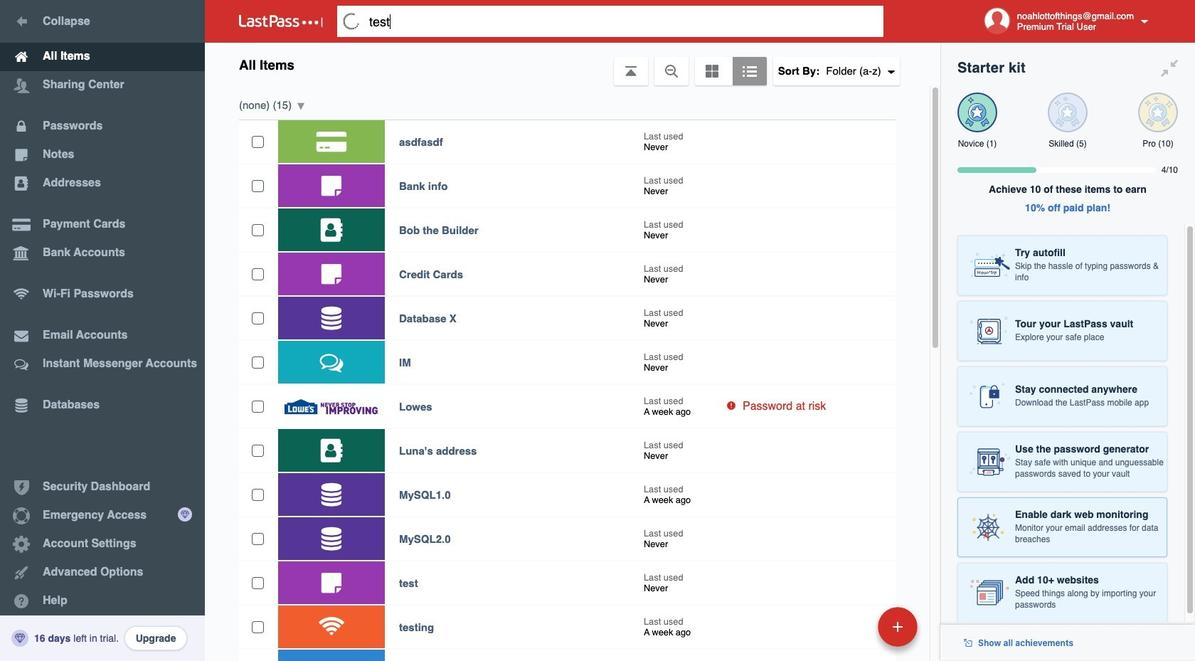 Task type: describe. For each thing, give the bounding box(es) containing it.
search my vault text field
[[337, 6, 906, 37]]

new item navigation
[[781, 603, 927, 661]]

lastpass image
[[239, 15, 323, 28]]

clear search image
[[337, 6, 366, 37]]



Task type: vqa. For each thing, say whether or not it's contained in the screenshot.
Clear Search image
yes



Task type: locate. For each thing, give the bounding box(es) containing it.
vault options navigation
[[205, 43, 941, 85]]

main navigation navigation
[[0, 0, 205, 661]]

Search search field
[[337, 6, 906, 37]]

new item element
[[781, 607, 923, 647]]



